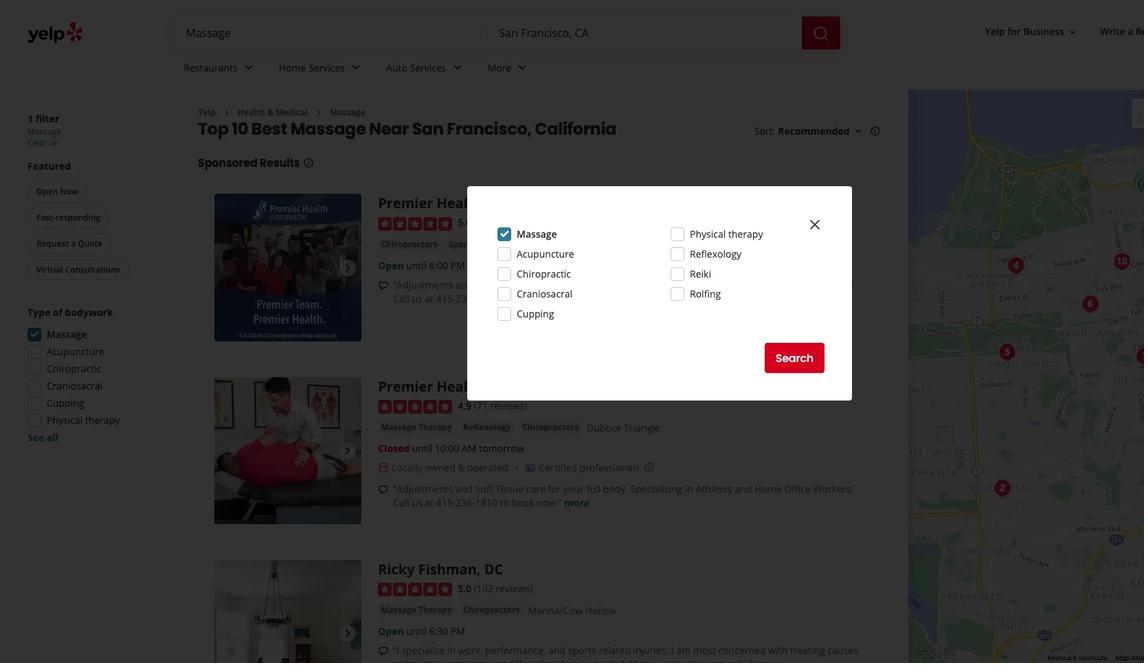 Task type: vqa. For each thing, say whether or not it's contained in the screenshot.
THE SPECIALIZING
yes



Task type: locate. For each thing, give the bounding box(es) containing it.
1 full from the top
[[587, 278, 601, 291]]

2 workers! from the top
[[814, 483, 854, 496]]

to down operated
[[500, 496, 509, 509]]

write
[[1101, 25, 1126, 38]]

medicine
[[477, 238, 515, 250]]

massage therapy link for chiropractic
[[378, 421, 455, 435]]

0 vertical spatial workers!
[[814, 278, 854, 291]]

now."
[[537, 292, 562, 305], [537, 496, 562, 509]]

0 vertical spatial all
[[50, 137, 58, 149]]

1 soft from the top
[[476, 278, 493, 291]]

2 premier from the top
[[378, 377, 433, 396]]

1 vertical spatial 5.0
[[458, 582, 472, 595]]

16 speech v2 image down open until 6:00 pm
[[378, 280, 389, 291]]

clear
[[28, 137, 47, 149]]

None search field
[[175, 17, 843, 50]]

1 236- from the top
[[456, 292, 476, 305]]

open up "i
[[378, 625, 404, 638]]

1 more link from the top
[[565, 292, 590, 305]]

24 chevron down v2 image inside restaurants link
[[240, 59, 257, 76]]

tissue down medicine on the left top of page
[[496, 278, 524, 291]]

chiropractors button up certified
[[519, 421, 582, 435]]

reviews) for premier health chiropractic
[[496, 216, 533, 229]]

"adjustments down open until 6:00 pm
[[393, 278, 453, 291]]

1 vertical spatial 236-
[[456, 496, 476, 509]]

google image
[[912, 646, 958, 663]]

info icon image
[[644, 462, 655, 473], [644, 462, 655, 473]]

sports medicine button
[[446, 238, 517, 252]]

2 vertical spatial chiropractors
[[463, 604, 520, 616]]

type of bodywork
[[28, 306, 113, 319]]

0 horizontal spatial services
[[309, 61, 345, 74]]

call for first more link from the bottom of the page
[[393, 496, 410, 509]]

chiropractors up certified
[[522, 421, 579, 433]]

am
[[462, 442, 477, 455]]

236- for first more link from the top of the page
[[456, 292, 476, 305]]

group containing type of bodywork
[[23, 306, 171, 445]]

1 next image from the top
[[340, 443, 356, 459]]

a left quote
[[71, 238, 76, 250]]

in for first more link from the top of the page
[[685, 278, 694, 291]]

2 236- from the top
[[456, 496, 476, 509]]

yelp inside button
[[986, 25, 1006, 38]]

0 vertical spatial soft
[[476, 278, 493, 291]]

map region
[[803, 67, 1145, 663]]

"i
[[393, 644, 399, 657]]

auto
[[386, 61, 408, 74]]

& down am in the left of the page
[[458, 461, 465, 474]]

1810 down operated
[[476, 496, 498, 509]]

sports
[[568, 644, 597, 657]]

5.0 left (102
[[458, 582, 472, 595]]

until up locally
[[412, 442, 432, 455]]

therapy inside search dialog
[[729, 228, 764, 241]]

2 24 chevron down v2 image from the left
[[449, 59, 466, 76]]

1 vertical spatial call
[[393, 496, 410, 509]]

1 tissue from the top
[[496, 278, 524, 291]]

0 vertical spatial more link
[[565, 292, 590, 305]]

book down medicine on the left top of page
[[512, 292, 534, 305]]

massage therapy button right medicine on the left top of page
[[523, 238, 600, 252]]

0 horizontal spatial hollow
[[586, 604, 617, 618]]

chiropractors link up open until 6:00 pm
[[378, 238, 441, 252]]

yelp link
[[198, 107, 216, 118]]

search button
[[765, 343, 825, 373]]

1 vertical spatial care
[[527, 483, 546, 496]]

0 vertical spatial in
[[685, 278, 694, 291]]

1 previous image from the top
[[220, 260, 237, 276]]

open right next image
[[378, 259, 404, 272]]

ricky fishman, dc
[[378, 560, 504, 579]]

massage therapy button up open until 6:30 pm
[[378, 604, 455, 618]]

1 vertical spatial premier health chiropractic castro image
[[215, 377, 362, 524]]

a inside button
[[71, 238, 76, 250]]

5 star rating image up open until 6:00 pm
[[378, 217, 453, 231]]

services up 16 chevron right v2 icon
[[309, 61, 345, 74]]

1 vertical spatial premier
[[378, 377, 433, 396]]

pm right 6:30
[[451, 625, 465, 638]]

health up 4.9
[[437, 377, 483, 396]]

call
[[393, 292, 410, 305], [393, 496, 410, 509]]

16 speech v2 image down '16 locally owned v2' "icon"
[[378, 485, 389, 496]]

hollow up 'reiki'
[[662, 238, 693, 252]]

2 care from the top
[[527, 483, 546, 496]]

premier up open until 6:00 pm
[[378, 194, 433, 213]]

4.9 star rating image
[[378, 400, 453, 414]]

0 vertical spatial marina/cow
[[605, 238, 660, 252]]

care
[[527, 278, 546, 291], [527, 483, 546, 496]]

1 vertical spatial massage therapy link
[[378, 421, 455, 435]]

0 horizontal spatial reflexology
[[463, 421, 511, 433]]

services for auto services
[[410, 61, 447, 74]]

1 vertical spatial 1810
[[476, 496, 498, 509]]

therapy for dc
[[419, 604, 452, 616]]

previous image for premier health chiropractic
[[220, 260, 237, 276]]

next image for ricky
[[340, 626, 356, 642]]

on
[[588, 658, 599, 663]]

all inside group
[[47, 431, 58, 444]]

1 vertical spatial soft
[[476, 483, 493, 496]]

california
[[535, 118, 617, 141]]

1 book from the top
[[512, 292, 534, 305]]

1 vertical spatial physical therapy
[[47, 414, 120, 427]]

auto services
[[386, 61, 447, 74]]

all inside 1 filter massage clear all
[[50, 137, 58, 149]]

enchanted massage image
[[994, 339, 1022, 366]]

reflexology down 4.9 (71 reviews)
[[463, 421, 511, 433]]

1 vertical spatial marina/cow
[[528, 604, 583, 618]]

236- for first more link from the bottom of the page
[[456, 496, 476, 509]]

0 horizontal spatial craniosacral
[[47, 380, 103, 393]]

physical up see all button
[[47, 414, 83, 427]]

wela thai massage and spa image
[[1132, 343, 1145, 371]]

0 vertical spatial 415-
[[436, 292, 456, 305]]

415- down the 6:00
[[436, 292, 456, 305]]

massage therapy link right medicine on the left top of page
[[523, 238, 600, 252]]

soft down the sports medicine 'button'
[[476, 278, 493, 291]]

massage therapy for chiropractic
[[381, 421, 452, 433]]

therapy
[[729, 228, 764, 241], [85, 414, 120, 427]]

0 vertical spatial us
[[412, 292, 423, 305]]

ricky fishman, dc image
[[215, 560, 362, 663]]

2 24 chevron down v2 image from the left
[[514, 59, 531, 76]]

5 star rating image down the ricky
[[378, 583, 453, 597]]

a for write
[[1128, 25, 1134, 38]]

& left 'medical'
[[268, 107, 274, 118]]

16 speech v2 image
[[378, 280, 389, 291], [378, 485, 389, 496]]

reflexology
[[690, 248, 742, 261], [463, 421, 511, 433]]

to
[[500, 292, 509, 305], [500, 496, 509, 509]]

craniosacral inside search dialog
[[517, 287, 573, 300]]

1 horizontal spatial &
[[458, 461, 465, 474]]

24 chevron down v2 image right auto services
[[449, 59, 466, 76]]

1 5 star rating image from the top
[[378, 217, 453, 231]]

massage therapy link down 4.9 star rating image
[[378, 421, 455, 435]]

415- down locally owned & operated
[[436, 496, 456, 509]]

closed
[[378, 442, 410, 455]]

0 vertical spatial 236-
[[456, 292, 476, 305]]

1 now." from the top
[[537, 292, 562, 305]]

1 vertical spatial cupping
[[47, 397, 84, 410]]

reviews) up medicine on the left top of page
[[496, 216, 533, 229]]

craniosacral
[[517, 287, 573, 300], [47, 380, 103, 393]]

5.0 left (110
[[458, 216, 472, 229]]

us down locally
[[412, 496, 423, 509]]

0 horizontal spatial physical therapy
[[47, 414, 120, 427]]

0 horizontal spatial marina/cow
[[528, 604, 583, 618]]

16 certified professionals v2 image
[[526, 463, 537, 474]]

1 vertical spatial reflexology
[[463, 421, 511, 433]]

call down locally
[[393, 496, 410, 509]]

1 vertical spatial massage therapy
[[381, 421, 452, 433]]

2 vertical spatial health
[[437, 377, 483, 396]]

1810 for first more link from the bottom of the page
[[476, 496, 498, 509]]

angel health center massage & spa image
[[1109, 248, 1137, 276]]

1 vertical spatial open
[[378, 259, 404, 272]]

3 previous image from the top
[[220, 626, 237, 642]]

pm for fishman,
[[451, 625, 465, 638]]

massage
[[330, 107, 366, 118], [291, 118, 366, 141], [28, 126, 61, 138], [517, 228, 557, 241], [526, 238, 561, 250], [47, 328, 87, 341], [381, 421, 417, 433], [381, 604, 417, 616]]

chiropractors link down 5.0 (102 reviews)
[[461, 604, 523, 618]]

16 info v2 image
[[303, 158, 314, 169]]

cupping
[[517, 307, 554, 320], [47, 397, 84, 410]]

marina/cow hollow for chiropractic
[[605, 238, 693, 252]]

1 premier from the top
[[378, 194, 433, 213]]

tissue for first more link from the bottom of the page
[[496, 483, 524, 496]]

reflexology up 'reiki'
[[690, 248, 742, 261]]

1 vertical spatial full
[[587, 483, 601, 496]]

chiropractors link
[[378, 238, 441, 252], [519, 421, 582, 435], [461, 604, 523, 618]]

athletes
[[696, 278, 733, 291], [696, 483, 733, 496]]

dc
[[485, 560, 504, 579]]

health up (110
[[437, 194, 483, 213]]

"adjustments and soft tissue care for your full body. specializing in athletes and home office workers! call us at 415-236-1810 to book now." for first more link from the bottom of the page
[[393, 483, 854, 509]]

massage therapy link
[[523, 238, 600, 252], [378, 421, 455, 435], [378, 604, 455, 618]]

pm
[[451, 259, 465, 272], [451, 625, 465, 638]]

reviews)
[[496, 216, 533, 229], [491, 399, 527, 412], [496, 582, 533, 595]]

1 horizontal spatial premier health chiropractic castro image
[[1142, 327, 1145, 355]]

0 vertical spatial 1810
[[476, 292, 498, 305]]

2 book from the top
[[512, 496, 534, 509]]

massage therapy for dc
[[381, 604, 452, 616]]

0 vertical spatial now."
[[537, 292, 562, 305]]

0 vertical spatial your
[[564, 278, 584, 291]]

0 vertical spatial premier
[[378, 194, 433, 213]]

2 vertical spatial reviews)
[[496, 582, 533, 595]]

2 1810 from the top
[[476, 496, 498, 509]]

1 call from the top
[[393, 292, 410, 305]]

1 vertical spatial "adjustments
[[393, 483, 453, 496]]

keyboard
[[1048, 655, 1077, 662]]

1 horizontal spatial marina/cow
[[605, 238, 660, 252]]

responding
[[56, 212, 101, 223]]

call for first more link from the top of the page
[[393, 292, 410, 305]]

2 pm from the top
[[451, 625, 465, 638]]

16 speech v2 image
[[378, 646, 389, 657]]

0 vertical spatial 5 star rating image
[[378, 217, 453, 231]]

physical therapy up 'reiki'
[[690, 228, 764, 241]]

1810
[[476, 292, 498, 305], [476, 496, 498, 509]]

marina/cow hollow up 'reiki'
[[605, 238, 693, 252]]

24 chevron down v2 image left auto
[[348, 59, 364, 76]]

yelp
[[986, 25, 1006, 38], [198, 107, 216, 118]]

tissue
[[496, 278, 524, 291], [496, 483, 524, 496]]

am
[[677, 644, 691, 657]]

physical inside group
[[47, 414, 83, 427]]

next image
[[340, 443, 356, 459], [340, 626, 356, 642]]

specializing down professionals
[[631, 483, 683, 496]]

1 services from the left
[[309, 61, 345, 74]]

1 vertical spatial craniosacral
[[47, 380, 103, 393]]

duboce
[[587, 421, 622, 435]]

2 at from the top
[[425, 496, 434, 509]]

1 horizontal spatial services
[[410, 61, 447, 74]]

health & medical link
[[238, 107, 308, 118]]

1 pm from the top
[[451, 259, 465, 272]]

performance,
[[485, 644, 546, 657]]

1 horizontal spatial physical
[[690, 228, 726, 241]]

1 specializing from the top
[[631, 278, 683, 291]]

sports
[[449, 238, 475, 250]]

1 vertical spatial therapy
[[85, 414, 120, 427]]

physical up 'reiki'
[[690, 228, 726, 241]]

0 horizontal spatial premier health chiropractic castro image
[[215, 377, 362, 524]]

0 horizontal spatial a
[[71, 238, 76, 250]]

0 horizontal spatial 24 chevron down v2 image
[[240, 59, 257, 76]]

massage therapy down 4.9 star rating image
[[381, 421, 452, 433]]

2 now." from the top
[[537, 496, 562, 509]]

1 vertical spatial more link
[[565, 496, 590, 509]]

2 next image from the top
[[340, 626, 356, 642]]

2 5 star rating image from the top
[[378, 583, 453, 597]]

1 horizontal spatial therapy
[[729, 228, 764, 241]]

next image
[[340, 260, 356, 276]]

massage therapy up open until 6:30 pm
[[381, 604, 452, 616]]

0 vertical spatial "adjustments and soft tissue care for your full body. specializing in athletes and home office workers! call us at 415-236-1810 to book now."
[[393, 278, 854, 305]]

open
[[36, 186, 58, 197], [378, 259, 404, 272], [378, 625, 404, 638]]

exercise,
[[663, 658, 702, 663]]

to down medicine on the left top of page
[[500, 292, 509, 305]]

massage therapy button down 4.9 star rating image
[[378, 421, 455, 435]]

massage therapy
[[526, 238, 597, 250], [381, 421, 452, 433], [381, 604, 452, 616]]

premier health chiropractic
[[378, 194, 571, 213]]

0 vertical spatial home
[[279, 61, 306, 74]]

until for ricky fishman, dc
[[407, 625, 427, 638]]

3 slideshow element from the top
[[215, 560, 362, 663]]

0 vertical spatial to
[[500, 292, 509, 305]]

write a re link
[[1095, 20, 1145, 44]]

of
[[53, 306, 63, 319]]

415-
[[436, 292, 456, 305], [436, 496, 456, 509]]

0 vertical spatial full
[[587, 278, 601, 291]]

chiropractors button
[[378, 238, 441, 252], [519, 421, 582, 435], [461, 604, 523, 618]]

chiropractors button up open until 6:00 pm
[[378, 238, 441, 252]]

2 full from the top
[[587, 483, 601, 496]]

group
[[23, 306, 171, 445]]

236- down locally owned & operated
[[456, 496, 476, 509]]

1 vertical spatial physical
[[47, 414, 83, 427]]

slideshow element for ricky fishman, dc
[[215, 560, 362, 663]]

1 vertical spatial a
[[71, 238, 76, 250]]

1 horizontal spatial yelp
[[986, 25, 1006, 38]]

tomorrow
[[479, 442, 524, 455]]

1 vertical spatial in
[[685, 483, 694, 496]]

therefore
[[516, 658, 559, 663]]

reviews) for premier health chiropractic castro
[[491, 399, 527, 412]]

1 24 chevron down v2 image from the left
[[240, 59, 257, 76]]

5.0 for fishman,
[[458, 582, 472, 595]]

1 horizontal spatial cupping
[[517, 307, 554, 320]]

chiropractors up open until 6:00 pm
[[381, 238, 438, 250]]

2 vertical spatial massage therapy link
[[378, 604, 455, 618]]

for
[[1008, 25, 1022, 38], [548, 278, 561, 291], [548, 483, 561, 496]]

premier up 4.9 star rating image
[[378, 377, 433, 396]]

0 vertical spatial slideshow element
[[215, 194, 362, 341]]

1 vertical spatial to
[[500, 496, 509, 509]]

open inside "button"
[[36, 186, 58, 197]]

chiropractors link up certified
[[519, 421, 582, 435]]

2 16 speech v2 image from the top
[[378, 485, 389, 496]]

soft
[[476, 278, 493, 291], [476, 483, 493, 496]]

premier for premier health chiropractic castro
[[378, 377, 433, 396]]

soft down operated
[[476, 483, 493, 496]]

home
[[279, 61, 306, 74], [755, 278, 782, 291], [755, 483, 782, 496]]

5 star rating image
[[378, 217, 453, 231], [378, 583, 453, 597]]

and
[[456, 278, 473, 291], [735, 278, 752, 291], [456, 483, 473, 496], [735, 483, 752, 496], [549, 644, 566, 657], [496, 658, 514, 663]]

1 vertical spatial athletes
[[696, 483, 733, 496]]

specializing
[[631, 278, 683, 291], [631, 483, 683, 496]]

1 slideshow element from the top
[[215, 194, 362, 341]]

0 vertical spatial craniosacral
[[517, 287, 573, 300]]

2 more from the top
[[565, 496, 590, 509]]

1 vertical spatial chiropractors button
[[519, 421, 582, 435]]

0 vertical spatial acupuncture
[[517, 248, 575, 261]]

24 chevron down v2 image
[[240, 59, 257, 76], [449, 59, 466, 76]]

"adjustments down locally
[[393, 483, 453, 496]]

open left the now
[[36, 186, 58, 197]]

1 415- from the top
[[436, 292, 456, 305]]

in
[[685, 278, 694, 291], [685, 483, 694, 496], [447, 644, 456, 657]]

2 slideshow element from the top
[[215, 377, 362, 524]]

massage therapy right medicine on the left top of page
[[526, 238, 597, 250]]

book down 16 certified professionals v2 image
[[512, 496, 534, 509]]

yelp left the business
[[986, 25, 1006, 38]]

keyboard shortcuts button
[[1048, 654, 1108, 663]]

previous image for ricky fishman, dc
[[220, 626, 237, 642]]

reviews) down premier health chiropractic castro
[[491, 399, 527, 412]]

2 5.0 from the top
[[458, 582, 472, 595]]

1 "adjustments and soft tissue care for your full body. specializing in athletes and home office workers! call us at 415-236-1810 to book now." from the top
[[393, 278, 854, 305]]

castro
[[575, 377, 619, 396]]

reviews) down dc
[[496, 582, 533, 595]]

1 workers! from the top
[[814, 278, 854, 291]]

physical therapy up see all button
[[47, 414, 120, 427]]

0 vertical spatial therapy
[[563, 238, 597, 250]]

0 vertical spatial 5.0
[[458, 216, 472, 229]]

until for premier health chiropractic castro
[[412, 442, 432, 455]]

24 chevron down v2 image right more
[[514, 59, 531, 76]]

1 vertical spatial reviews)
[[491, 399, 527, 412]]

chiropractors down 5.0 (102 reviews)
[[463, 604, 520, 616]]

therapy inside group
[[85, 414, 120, 427]]

yelp left 16 chevron right v2 image
[[198, 107, 216, 118]]

body.
[[603, 278, 628, 291], [603, 483, 628, 496]]

1 vertical spatial body.
[[603, 483, 628, 496]]

auto services link
[[375, 50, 477, 89]]

236- down sports
[[456, 292, 476, 305]]

health right 16 chevron right v2 image
[[238, 107, 265, 118]]

2 415- from the top
[[436, 496, 456, 509]]

1 24 chevron down v2 image from the left
[[348, 59, 364, 76]]

2 services from the left
[[410, 61, 447, 74]]

2 vertical spatial in
[[447, 644, 456, 657]]

sponsored results
[[198, 156, 300, 171]]

physical therapy inside group
[[47, 414, 120, 427]]

premier for premier health chiropractic
[[378, 194, 433, 213]]

next image for premier
[[340, 443, 356, 459]]

1810 down sports medicine link
[[476, 292, 498, 305]]

hollow up the related
[[586, 604, 617, 618]]

2 call from the top
[[393, 496, 410, 509]]

mysa day spa image
[[990, 475, 1017, 503]]

premier health chiropractic castro image
[[1142, 327, 1145, 355], [215, 377, 362, 524]]

2 vertical spatial therapy
[[419, 604, 452, 616]]

16 chevron right v2 image
[[221, 107, 232, 118]]

2 tissue from the top
[[496, 483, 524, 496]]

massage therapy link for dc
[[378, 604, 455, 618]]

at down open until 6:00 pm
[[425, 292, 434, 305]]

massage therapy link up open until 6:30 pm
[[378, 604, 455, 618]]

slideshow element for premier health chiropractic castro
[[215, 377, 362, 524]]

chiropractors button down 5.0 (102 reviews)
[[461, 604, 523, 618]]

1 vertical spatial yelp
[[198, 107, 216, 118]]

0 vertical spatial previous image
[[220, 260, 237, 276]]

acupuncture down the type of bodywork in the top of the page
[[47, 345, 104, 358]]

marina/cow hollow up sports
[[528, 604, 617, 618]]

1 16 speech v2 image from the top
[[378, 280, 389, 291]]

24 chevron down v2 image
[[348, 59, 364, 76], [514, 59, 531, 76]]

related
[[599, 644, 631, 657]]

24 chevron down v2 image for auto services
[[449, 59, 466, 76]]

16 locally owned v2 image
[[378, 463, 389, 474]]

2 "adjustments and soft tissue care for your full body. specializing in athletes and home office workers! call us at 415-236-1810 to book now." from the top
[[393, 483, 854, 509]]

1 vertical spatial workers!
[[814, 483, 854, 496]]

call down open until 6:00 pm
[[393, 292, 410, 305]]

us down open until 6:00 pm
[[412, 292, 423, 305]]

24 chevron down v2 image inside auto services link
[[449, 59, 466, 76]]

2 vertical spatial previous image
[[220, 626, 237, 642]]

1 vertical spatial specializing
[[631, 483, 683, 496]]

24 chevron down v2 image inside "home services" link
[[348, 59, 364, 76]]

reiki
[[690, 267, 712, 281]]

2 vertical spatial slideshow element
[[215, 560, 362, 663]]

&
[[268, 107, 274, 118], [458, 461, 465, 474]]

tissue down operated
[[496, 483, 524, 496]]

all right "see"
[[47, 431, 58, 444]]

1 5.0 from the top
[[458, 216, 472, 229]]

0 horizontal spatial &
[[268, 107, 274, 118]]

2 to from the top
[[500, 496, 509, 509]]

acupuncture right medicine on the left top of page
[[517, 248, 575, 261]]

0 vertical spatial reviews)
[[496, 216, 533, 229]]

slideshow element
[[215, 194, 362, 341], [215, 377, 362, 524], [215, 560, 362, 663]]

write a re
[[1101, 25, 1145, 38]]

specializing left 'reiki'
[[631, 278, 683, 291]]

5.0 (110 reviews)
[[458, 216, 533, 229]]

0 vertical spatial next image
[[340, 443, 356, 459]]

restaurants link
[[173, 50, 268, 89]]

5.0
[[458, 216, 472, 229], [458, 582, 472, 595]]

sports medicine link
[[446, 238, 517, 252]]

5 star rating image for ricky
[[378, 583, 453, 597]]

more
[[488, 61, 512, 74]]

1 1810 from the top
[[476, 292, 498, 305]]

0 vertical spatial office
[[785, 278, 811, 291]]

concerned
[[719, 644, 766, 657]]

24 chevron down v2 image right 'restaurants'
[[240, 59, 257, 76]]

physical therapy inside search dialog
[[690, 228, 764, 241]]

0 vertical spatial reflexology
[[690, 248, 742, 261]]

1 horizontal spatial chiropractors
[[463, 604, 520, 616]]

office
[[785, 278, 811, 291], [785, 483, 811, 496]]

close image
[[807, 216, 824, 233]]

until left the 6:00
[[407, 259, 427, 272]]

until up specialize at the bottom of page
[[407, 625, 427, 638]]

pm right the 6:00
[[451, 259, 465, 272]]

"adjustments and soft tissue care for your full body. specializing in athletes and home office workers! call us at 415-236-1810 to book now."
[[393, 278, 854, 305], [393, 483, 854, 509]]

1 vertical spatial 415-
[[436, 496, 456, 509]]

24 chevron down v2 image inside more link
[[514, 59, 531, 76]]

all right clear
[[50, 137, 58, 149]]

2 previous image from the top
[[220, 443, 237, 459]]

at down owned
[[425, 496, 434, 509]]

premier health chiropractic image
[[215, 194, 362, 341]]

physical inside search dialog
[[690, 228, 726, 241]]

previous image
[[220, 260, 237, 276], [220, 443, 237, 459], [220, 626, 237, 642]]

1 horizontal spatial a
[[1128, 25, 1134, 38]]

1 vertical spatial until
[[412, 442, 432, 455]]

premier health chiropractic castro
[[378, 377, 619, 396]]

services right auto
[[410, 61, 447, 74]]

iyara traditional thai massage image
[[1003, 252, 1031, 280]]

a left re
[[1128, 25, 1134, 38]]

1 vertical spatial book
[[512, 496, 534, 509]]



Task type: describe. For each thing, give the bounding box(es) containing it.
24 chevron down v2 image for restaurants
[[240, 59, 257, 76]]

1 vertical spatial &
[[458, 461, 465, 474]]

yelp for business button
[[980, 20, 1084, 44]]

0 horizontal spatial chiropractors
[[381, 238, 438, 250]]

request
[[36, 238, 69, 250]]

massage therapy button for dc
[[378, 604, 455, 618]]

search
[[776, 350, 814, 366]]

2 soft from the top
[[476, 483, 493, 496]]

chiropractic inside search dialog
[[517, 267, 571, 281]]

restaurants
[[184, 61, 238, 74]]

yelp for yelp for business
[[986, 25, 1006, 38]]

0 vertical spatial massage therapy
[[526, 238, 597, 250]]

search dialog
[[0, 0, 1145, 663]]

0 vertical spatial health
[[238, 107, 265, 118]]

top 10 best massage near san francisco, california
[[198, 118, 617, 141]]

1 "adjustments from the top
[[393, 278, 453, 291]]

1 to from the top
[[500, 292, 509, 305]]

triangle
[[624, 421, 660, 435]]

featured group
[[25, 160, 171, 283]]

health for premier health chiropractic castro
[[437, 377, 483, 396]]

1 care from the top
[[527, 278, 546, 291]]

"i specialize in work, performance, and sports related injuries. i am most concerned with treating causes rather than symptoms and therefore focus on rehabilitative exercise, postural…"
[[393, 644, 859, 663]]

6:00
[[429, 259, 448, 272]]

open for ricky
[[378, 625, 404, 638]]

professionals
[[580, 461, 640, 474]]

home services link
[[268, 50, 375, 89]]

open now button
[[28, 182, 87, 202]]

415- for first more link from the top of the page
[[436, 292, 456, 305]]

therapy for chiropractic
[[419, 421, 452, 433]]

hollow for ricky fishman, dc
[[586, 604, 617, 618]]

a for request
[[71, 238, 76, 250]]

in inside "i specialize in work, performance, and sports related injuries. i am most concerned with treating causes rather than symptoms and therefore focus on rehabilitative exercise, postural…"
[[447, 644, 456, 657]]

results
[[260, 156, 300, 171]]

services for home services
[[309, 61, 345, 74]]

5.0 (102 reviews)
[[458, 582, 533, 595]]

reflexology button
[[461, 421, 514, 435]]

1 your from the top
[[564, 278, 584, 291]]

2 your from the top
[[564, 483, 584, 496]]

yelp for yelp link
[[198, 107, 216, 118]]

rather
[[393, 658, 421, 663]]

24 chevron down v2 image for home services
[[348, 59, 364, 76]]

1 at from the top
[[425, 292, 434, 305]]

search image
[[813, 25, 830, 42]]

marina/cow for dc
[[528, 604, 583, 618]]

business categories element
[[173, 50, 1145, 89]]

0 vertical spatial chiropractors button
[[378, 238, 441, 252]]

0 vertical spatial massage therapy link
[[523, 238, 600, 252]]

see all
[[28, 431, 58, 444]]

massage therapy button for chiropractic
[[378, 421, 455, 435]]

virtual
[[36, 264, 63, 276]]

data
[[1132, 655, 1145, 662]]

1 vertical spatial chiropractors link
[[519, 421, 582, 435]]

massage link
[[330, 107, 366, 118]]

open now
[[36, 186, 78, 197]]

re
[[1137, 25, 1145, 38]]

2 specializing from the top
[[631, 483, 683, 496]]

filter
[[35, 112, 59, 125]]

2 vertical spatial chiropractors link
[[461, 604, 523, 618]]

more link
[[477, 50, 542, 89]]

focus
[[561, 658, 585, 663]]

operated
[[468, 461, 509, 474]]

1 vertical spatial for
[[548, 278, 561, 291]]

injuries.
[[633, 644, 669, 657]]

ricky
[[378, 560, 415, 579]]

16 speech v2 image for first more link from the top of the page
[[378, 280, 389, 291]]

4.9
[[458, 399, 472, 412]]

cupping inside search dialog
[[517, 307, 554, 320]]

until for premier health chiropractic
[[407, 259, 427, 272]]

fishman,
[[419, 560, 481, 579]]

0 vertical spatial chiropractors link
[[378, 238, 441, 252]]

marina/cow hollow for dc
[[528, 604, 617, 618]]

slideshow element for premier health chiropractic
[[215, 194, 362, 341]]

reviews) for ricky fishman, dc
[[496, 582, 533, 595]]

locally
[[392, 461, 423, 474]]

2 "adjustments from the top
[[393, 483, 453, 496]]

request a quote button
[[28, 234, 112, 254]]

symptoms
[[447, 658, 494, 663]]

medical
[[276, 107, 308, 118]]

24 chevron down v2 image for more
[[514, 59, 531, 76]]

16 chevron right v2 image
[[314, 107, 325, 118]]

premier health chiropractic castro link
[[378, 377, 619, 396]]

5.0 for health
[[458, 216, 472, 229]]

10:00
[[435, 442, 460, 455]]

10
[[232, 118, 248, 141]]

tissue for first more link from the top of the page
[[496, 278, 524, 291]]

(102
[[474, 582, 494, 595]]

pm for health
[[451, 259, 465, 272]]

"adjustments and soft tissue care for your full body. specializing in athletes and home office workers! call us at 415-236-1810 to book now." for first more link from the top of the page
[[393, 278, 854, 305]]

fast-
[[36, 212, 56, 223]]

postural…"
[[705, 658, 753, 663]]

2 us from the top
[[412, 496, 423, 509]]

clear all link
[[28, 137, 58, 149]]

16 speech v2 image for first more link from the bottom of the page
[[378, 485, 389, 496]]

user actions element
[[975, 19, 1145, 47]]

open for premier
[[378, 259, 404, 272]]

acupuncture inside search dialog
[[517, 248, 575, 261]]

1 office from the top
[[785, 278, 811, 291]]

virtual consultations
[[36, 264, 120, 276]]

2 body. from the top
[[603, 483, 628, 496]]

sort:
[[755, 125, 776, 138]]

see
[[28, 431, 44, 444]]

specialize
[[402, 644, 445, 657]]

keyboard shortcuts
[[1048, 655, 1108, 662]]

1 athletes from the top
[[696, 278, 733, 291]]

premier health chiropractic image
[[1137, 172, 1145, 199]]

massage inside search dialog
[[517, 228, 557, 241]]

2 vertical spatial for
[[548, 483, 561, 496]]

acupuncture inside group
[[47, 345, 104, 358]]

locally owned & operated
[[392, 461, 509, 474]]

marina/cow for chiropractic
[[605, 238, 660, 252]]

0 vertical spatial premier health chiropractic castro image
[[1142, 327, 1145, 355]]

causes
[[828, 644, 859, 657]]

open until 6:00 pm
[[378, 259, 465, 272]]

mysa day spa image
[[990, 475, 1017, 503]]

16 info v2 image
[[870, 126, 881, 137]]

previous image for premier health chiropractic castro
[[220, 443, 237, 459]]

cupping inside group
[[47, 397, 84, 410]]

with
[[769, 644, 788, 657]]

certified professionals
[[539, 461, 640, 474]]

map data
[[1116, 655, 1145, 662]]

5 star rating image for premier
[[378, 217, 453, 231]]

2 vertical spatial chiropractors button
[[461, 604, 523, 618]]

home inside business categories "element"
[[279, 61, 306, 74]]

2 athletes from the top
[[696, 483, 733, 496]]

health for premier health chiropractic
[[437, 194, 483, 213]]

serenity wellness spa image
[[1133, 172, 1145, 199]]

virtual consultations button
[[28, 260, 129, 281]]

1
[[28, 112, 33, 125]]

owned
[[425, 461, 456, 474]]

chiropractic inside group
[[47, 362, 101, 375]]

fast-responding button
[[28, 208, 109, 228]]

type
[[28, 306, 50, 319]]

craniosacral inside group
[[47, 380, 103, 393]]

1810 for first more link from the top of the page
[[476, 292, 498, 305]]

reflexology inside button
[[463, 421, 511, 433]]

yelp for business
[[986, 25, 1065, 38]]

in for first more link from the bottom of the page
[[685, 483, 694, 496]]

reflexology inside search dialog
[[690, 248, 742, 261]]

map
[[1116, 655, 1130, 662]]

415- for first more link from the bottom of the page
[[436, 496, 456, 509]]

massage inside group
[[47, 328, 87, 341]]

2 horizontal spatial chiropractors
[[522, 421, 579, 433]]

hollow for premier health chiropractic
[[662, 238, 693, 252]]

duboce triangle
[[587, 421, 660, 435]]

ricky fishman, dc link
[[378, 560, 504, 579]]

1 us from the top
[[412, 292, 423, 305]]

shortcuts
[[1079, 655, 1108, 662]]

consultations
[[65, 264, 120, 276]]

see all button
[[28, 431, 58, 444]]

1 more from the top
[[565, 292, 590, 305]]

4.9 (71 reviews)
[[458, 399, 527, 412]]

1 body. from the top
[[603, 278, 628, 291]]

now
[[60, 186, 78, 197]]

16 chevron down v2 image
[[1068, 27, 1079, 38]]

2 office from the top
[[785, 483, 811, 496]]

sports medicine
[[449, 238, 515, 250]]

i
[[672, 644, 674, 657]]

studio soothe image
[[1078, 291, 1105, 318]]

2 more link from the top
[[565, 496, 590, 509]]

1 filter massage clear all
[[28, 112, 61, 149]]

0 vertical spatial massage therapy button
[[523, 238, 600, 252]]

6:30
[[429, 625, 448, 638]]

1 vertical spatial home
[[755, 278, 782, 291]]

quote
[[78, 238, 103, 250]]

top
[[198, 118, 229, 141]]

for inside button
[[1008, 25, 1022, 38]]

certified
[[539, 461, 578, 474]]

2 vertical spatial home
[[755, 483, 782, 496]]

than
[[424, 658, 444, 663]]



